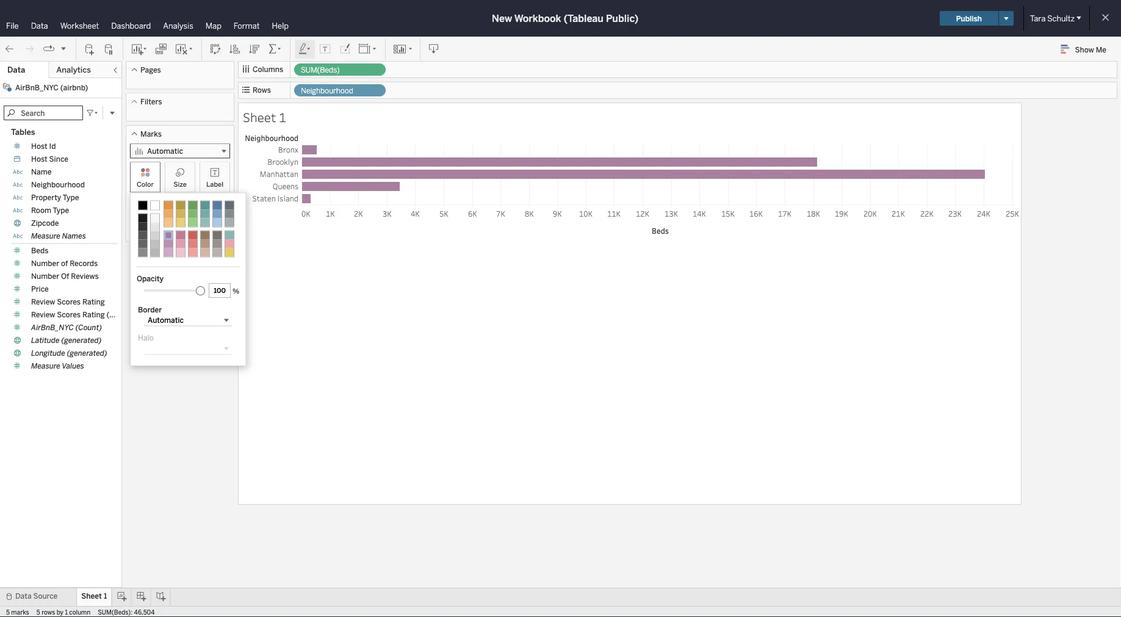 Task type: describe. For each thing, give the bounding box(es) containing it.
1 vertical spatial neighbourhood
[[31, 180, 85, 189]]

(bin)
[[107, 310, 123, 319]]

review for review scores rating (bin)
[[31, 310, 55, 319]]

airbnb_nyc for airbnb_nyc (airbnb)
[[15, 83, 59, 92]]

0 horizontal spatial sheet 1
[[81, 592, 107, 601]]

Search text field
[[4, 106, 83, 120]]

host for host since
[[31, 155, 47, 164]]

1 horizontal spatial replay animation image
[[60, 45, 67, 52]]

column
[[69, 609, 91, 616]]

new workbook (tableau public)
[[492, 13, 639, 24]]

border
[[138, 305, 162, 314]]

fit image
[[358, 43, 378, 55]]

1 vertical spatial data
[[7, 65, 25, 75]]

publish
[[956, 14, 982, 23]]

of
[[61, 272, 69, 281]]

type for property type
[[63, 193, 79, 202]]

1 vertical spatial sheet
[[81, 592, 102, 601]]

automatic
[[148, 316, 184, 324]]

color
[[137, 180, 154, 188]]

5 for 5 marks
[[6, 609, 10, 616]]

sorted descending by sum of beds within neighbourhood image
[[248, 43, 261, 55]]

marks
[[11, 609, 29, 616]]

sorted ascending by sum of beds within neighbourhood image
[[229, 43, 241, 55]]

id
[[49, 142, 56, 151]]

%
[[233, 287, 239, 295]]

new
[[492, 13, 512, 24]]

0 horizontal spatial replay animation image
[[43, 43, 55, 55]]

sum(beds): 46,504
[[98, 609, 155, 616]]

number for number of records
[[31, 259, 59, 268]]

latitude (generated)
[[31, 336, 102, 345]]

totals image
[[268, 43, 283, 55]]

property type
[[31, 193, 79, 202]]

download image
[[428, 43, 440, 55]]

name
[[31, 168, 52, 176]]

show/hide cards image
[[393, 43, 413, 55]]

new data source image
[[84, 43, 96, 55]]

zipcode
[[31, 219, 59, 228]]

airbnb_nyc for airbnb_nyc (count)
[[31, 323, 74, 332]]

undo image
[[4, 43, 16, 55]]

airbnb_nyc (airbnb)
[[15, 83, 88, 92]]

Brooklyn, Neighbourhood. Press Space to toggle selection. Press Escape to go back to the left margin. Use arrow keys to navigate headers text field
[[240, 156, 302, 168]]

new worksheet image
[[131, 43, 148, 55]]

measure for measure values
[[31, 362, 60, 371]]

since
[[49, 155, 68, 164]]

46,504
[[134, 609, 155, 616]]

highlight image
[[298, 43, 312, 55]]

publish button
[[940, 11, 999, 26]]

tooltip
[[169, 214, 191, 222]]

price
[[31, 285, 49, 294]]

records
[[70, 259, 98, 268]]

host for host id
[[31, 142, 47, 151]]

(tableau
[[564, 13, 604, 24]]

format workbook image
[[339, 43, 351, 55]]

0 vertical spatial data
[[31, 21, 48, 31]]

measure for measure names
[[31, 232, 60, 240]]

tara
[[1030, 13, 1046, 23]]

by
[[57, 609, 63, 616]]

measure values
[[31, 362, 84, 371]]

public)
[[606, 13, 639, 24]]

airbnb_nyc (count)
[[31, 323, 102, 332]]

Manhattan, Neighbourhood. Press Space to toggle selection. Press Escape to go back to the left margin. Use arrow keys to navigate headers text field
[[240, 168, 302, 180]]

pages
[[140, 65, 161, 74]]

marks
[[140, 129, 162, 138]]

scores for review scores rating
[[57, 298, 81, 306]]

sum(beds)
[[301, 66, 340, 74]]

data source
[[15, 592, 58, 601]]

2 horizontal spatial 1
[[279, 109, 286, 125]]

values
[[62, 362, 84, 371]]

1 horizontal spatial 1
[[104, 592, 107, 601]]

opacity
[[137, 274, 164, 283]]

beds
[[31, 246, 49, 255]]

format
[[234, 21, 260, 31]]

dashboard
[[111, 21, 151, 31]]



Task type: vqa. For each thing, say whether or not it's contained in the screenshot.
an
no



Task type: locate. For each thing, give the bounding box(es) containing it.
rating
[[82, 298, 105, 306], [82, 310, 105, 319]]

neighbourhood
[[301, 86, 353, 95], [31, 180, 85, 189]]

room type
[[31, 206, 69, 215]]

rows
[[42, 609, 55, 616]]

swap rows and columns image
[[209, 43, 222, 55]]

1 vertical spatial 1
[[104, 592, 107, 601]]

0 horizontal spatial 1
[[65, 609, 68, 616]]

data up redo icon
[[31, 21, 48, 31]]

review
[[31, 298, 55, 306], [31, 310, 55, 319]]

file
[[6, 21, 19, 31]]

1 number from the top
[[31, 259, 59, 268]]

0 vertical spatial (generated)
[[61, 336, 102, 345]]

of
[[61, 259, 68, 268]]

pause auto updates image
[[103, 43, 115, 55]]

measure down longitude
[[31, 362, 60, 371]]

show me button
[[1056, 40, 1118, 59]]

5 left 'marks'
[[6, 609, 10, 616]]

1 horizontal spatial 5
[[36, 609, 40, 616]]

1 5 from the left
[[6, 609, 10, 616]]

reviews
[[71, 272, 99, 281]]

sum(beds):
[[98, 609, 133, 616]]

1 measure from the top
[[31, 232, 60, 240]]

sheet 1 up the column
[[81, 592, 107, 601]]

0 vertical spatial scores
[[57, 298, 81, 306]]

1 scores from the top
[[57, 298, 81, 306]]

1 up sum(beds):
[[104, 592, 107, 601]]

duplicate image
[[155, 43, 167, 55]]

airbnb_nyc up search text field
[[15, 83, 59, 92]]

5 left rows
[[36, 609, 40, 616]]

property
[[31, 193, 61, 202]]

scores for review scores rating (bin)
[[57, 310, 81, 319]]

measure
[[31, 232, 60, 240], [31, 362, 60, 371]]

5 marks
[[6, 609, 29, 616]]

replay animation image
[[43, 43, 55, 55], [60, 45, 67, 52]]

number
[[31, 259, 59, 268], [31, 272, 59, 281]]

2 vertical spatial 1
[[65, 609, 68, 616]]

1
[[279, 109, 286, 125], [104, 592, 107, 601], [65, 609, 68, 616]]

2 rating from the top
[[82, 310, 105, 319]]

Bronx, Neighbourhood. Press Space to toggle selection. Press Escape to go back to the left margin. Use arrow keys to navigate headers text field
[[240, 143, 302, 156]]

scores
[[57, 298, 81, 306], [57, 310, 81, 319]]

rows
[[253, 86, 271, 95]]

0 horizontal spatial neighbourhood
[[31, 180, 85, 189]]

2 host from the top
[[31, 155, 47, 164]]

airbnb_nyc up latitude
[[31, 323, 74, 332]]

sheet
[[243, 109, 276, 125], [81, 592, 102, 601]]

host
[[31, 142, 47, 151], [31, 155, 47, 164]]

show
[[1075, 45, 1094, 54]]

1 up bronx, neighbourhood. press space to toggle selection. press escape to go back to the left margin. use arrow keys to navigate headers text field
[[279, 109, 286, 125]]

names
[[62, 232, 86, 240]]

0 vertical spatial number
[[31, 259, 59, 268]]

rating up (count)
[[82, 310, 105, 319]]

1 vertical spatial (generated)
[[67, 349, 107, 358]]

show mark labels image
[[319, 43, 331, 55]]

analytics
[[56, 65, 91, 75]]

1 vertical spatial sheet 1
[[81, 592, 107, 601]]

(generated)
[[61, 336, 102, 345], [67, 349, 107, 358]]

host id
[[31, 142, 56, 151]]

host up name
[[31, 155, 47, 164]]

number up price
[[31, 272, 59, 281]]

1 rating from the top
[[82, 298, 105, 306]]

review scores rating (bin)
[[31, 310, 123, 319]]

me
[[1096, 45, 1107, 54]]

longitude
[[31, 349, 65, 358]]

neighbourhood down sum(beds)
[[301, 86, 353, 95]]

(generated) for latitude (generated)
[[61, 336, 102, 345]]

1 vertical spatial airbnb_nyc
[[31, 323, 74, 332]]

5 rows by 1 column
[[36, 609, 91, 616]]

sheet up the column
[[81, 592, 102, 601]]

2 vertical spatial data
[[15, 592, 31, 601]]

1 right by
[[65, 609, 68, 616]]

filters
[[140, 97, 162, 106]]

1 vertical spatial rating
[[82, 310, 105, 319]]

0 horizontal spatial sheet
[[81, 592, 102, 601]]

sheet down rows
[[243, 109, 276, 125]]

scores up review scores rating (bin)
[[57, 298, 81, 306]]

tables
[[11, 127, 35, 137]]

None text field
[[209, 283, 231, 298]]

neighbourhood up the property type
[[31, 180, 85, 189]]

0 vertical spatial host
[[31, 142, 47, 151]]

airbnb_nyc
[[15, 83, 59, 92], [31, 323, 74, 332]]

type for room type
[[53, 206, 69, 215]]

data
[[31, 21, 48, 31], [7, 65, 25, 75], [15, 592, 31, 601]]

1 vertical spatial scores
[[57, 310, 81, 319]]

room
[[31, 206, 51, 215]]

1 vertical spatial type
[[53, 206, 69, 215]]

1 vertical spatial host
[[31, 155, 47, 164]]

schultz
[[1048, 13, 1075, 23]]

(count)
[[76, 323, 102, 332]]

review up latitude
[[31, 310, 55, 319]]

review scores rating
[[31, 298, 105, 306]]

sheet 1 down rows
[[243, 109, 286, 125]]

number of records
[[31, 259, 98, 268]]

redo image
[[23, 43, 35, 55]]

1 review from the top
[[31, 298, 55, 306]]

Staten Island, Neighbourhood. Press Space to toggle selection. Press Escape to go back to the left margin. Use arrow keys to navigate headers text field
[[240, 192, 302, 204]]

longitude (generated)
[[31, 349, 107, 358]]

replay animation image right redo icon
[[43, 43, 55, 55]]

0 horizontal spatial 5
[[6, 609, 10, 616]]

None range field
[[144, 284, 205, 292]]

(generated) up values
[[67, 349, 107, 358]]

number for number of reviews
[[31, 272, 59, 281]]

worksheet
[[60, 21, 99, 31]]

0 vertical spatial type
[[63, 193, 79, 202]]

measure down zipcode
[[31, 232, 60, 240]]

review down price
[[31, 298, 55, 306]]

0 vertical spatial sheet 1
[[243, 109, 286, 125]]

source
[[33, 592, 58, 601]]

1 vertical spatial measure
[[31, 362, 60, 371]]

0 vertical spatial rating
[[82, 298, 105, 306]]

label
[[206, 180, 223, 188]]

tara schultz
[[1030, 13, 1075, 23]]

latitude
[[31, 336, 60, 345]]

type down the property type
[[53, 206, 69, 215]]

0 vertical spatial measure
[[31, 232, 60, 240]]

measure names
[[31, 232, 86, 240]]

0 vertical spatial airbnb_nyc
[[15, 83, 59, 92]]

review for review scores rating
[[31, 298, 55, 306]]

0 vertical spatial review
[[31, 298, 55, 306]]

help
[[272, 21, 289, 31]]

show me
[[1075, 45, 1107, 54]]

rating for review scores rating
[[82, 298, 105, 306]]

replay animation image up analytics
[[60, 45, 67, 52]]

5 for 5 rows by 1 column
[[36, 609, 40, 616]]

analysis
[[163, 21, 193, 31]]

number of reviews
[[31, 272, 99, 281]]

2 scores from the top
[[57, 310, 81, 319]]

1 horizontal spatial sheet
[[243, 109, 276, 125]]

(generated) for longitude (generated)
[[67, 349, 107, 358]]

size
[[173, 180, 187, 188]]

rating up review scores rating (bin)
[[82, 298, 105, 306]]

host since
[[31, 155, 68, 164]]

type
[[63, 193, 79, 202], [53, 206, 69, 215]]

detail
[[136, 214, 154, 222]]

Queens, Neighbourhood. Press Space to toggle selection. Press Escape to go back to the left margin. Use arrow keys to navigate headers text field
[[240, 180, 302, 192]]

sheet 1
[[243, 109, 286, 125], [81, 592, 107, 601]]

1 vertical spatial number
[[31, 272, 59, 281]]

2 review from the top
[[31, 310, 55, 319]]

data up 'marks'
[[15, 592, 31, 601]]

0 vertical spatial 1
[[279, 109, 286, 125]]

1 horizontal spatial neighbourhood
[[301, 86, 353, 95]]

workbook
[[514, 13, 561, 24]]

columns
[[253, 65, 283, 74]]

map
[[206, 21, 221, 31]]

clear sheet image
[[175, 43, 194, 55]]

collapse image
[[112, 67, 119, 74]]

type up room type
[[63, 193, 79, 202]]

2 number from the top
[[31, 272, 59, 281]]

1 host from the top
[[31, 142, 47, 151]]

host left id
[[31, 142, 47, 151]]

0 vertical spatial neighbourhood
[[301, 86, 353, 95]]

marks. press enter to open the view data window.. use arrow keys to navigate data visualization elements. image
[[302, 143, 1019, 205]]

1 vertical spatial review
[[31, 310, 55, 319]]

2 measure from the top
[[31, 362, 60, 371]]

number down beds
[[31, 259, 59, 268]]

scores down review scores rating
[[57, 310, 81, 319]]

5
[[6, 609, 10, 616], [36, 609, 40, 616]]

0 vertical spatial sheet
[[243, 109, 276, 125]]

data down undo image
[[7, 65, 25, 75]]

1 horizontal spatial sheet 1
[[243, 109, 286, 125]]

rating for review scores rating (bin)
[[82, 310, 105, 319]]

2 5 from the left
[[36, 609, 40, 616]]

(airbnb)
[[60, 83, 88, 92]]

(generated) down (count)
[[61, 336, 102, 345]]



